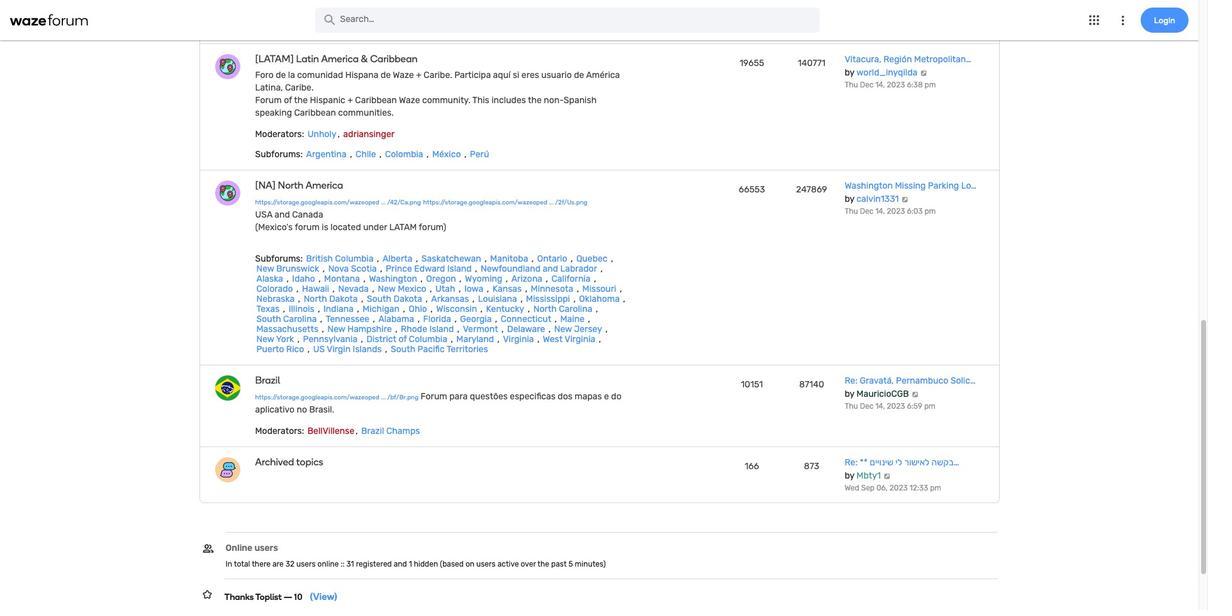 Task type: locate. For each thing, give the bounding box(es) containing it.
topics left in
[[295, 23, 320, 33]]

spain
[[457, 3, 480, 13]]

dec down 'calvin1331' link
[[860, 207, 874, 216]]

island up utah link
[[447, 264, 472, 274]]

2 virginia from the left
[[565, 334, 595, 345]]

1 vertical spatial south
[[256, 314, 281, 325]]

1 horizontal spatial de
[[381, 70, 391, 81]]

si
[[513, 70, 519, 81]]

moderators: down aplicativo
[[255, 426, 304, 437]]

2023 down mauriciocgb
[[887, 402, 905, 411]]

https://storage.googleapis.com/wazeoped ... /bf/br.png
[[255, 394, 419, 401]]

2 horizontal spatial de
[[574, 70, 584, 81]]

dec down mauriciocgb
[[860, 402, 874, 411]]

2 vertical spatial south
[[391, 344, 415, 355]]

eres
[[522, 70, 539, 81]]

re: left **
[[845, 457, 858, 468]]

view the latest post image
[[920, 70, 928, 76], [901, 196, 909, 203], [911, 391, 919, 398]]

1 vertical spatial of
[[399, 334, 407, 345]]

and inside https://storage.googleapis.com/wazeoped ... /42/ca.png https://storage.googleapis.com/wazeoped ... /2f/us.png usa and canada (mexico's forum is located under latam forum)
[[275, 210, 290, 220]]

0 vertical spatial &
[[385, 3, 391, 13]]

and
[[275, 210, 290, 220], [543, 264, 558, 274], [394, 560, 407, 569]]

montana link
[[323, 274, 361, 284]]

new brunswick link
[[255, 264, 320, 274]]

nova scotia link
[[327, 264, 378, 274]]

especificas
[[510, 391, 556, 402]]

0 horizontal spatial of
[[284, 95, 292, 106]]

topics down bellvillense
[[296, 456, 323, 468]]

1 vertical spatial columbia
[[409, 334, 447, 345]]

https://storage.googleapis.com/wazeoped ... /42/ca.png link
[[255, 196, 421, 209]]

washington up 'calvin1331' link
[[845, 181, 893, 191]]

1 horizontal spatial columbia
[[409, 334, 447, 345]]

0 horizontal spatial virginia
[[503, 334, 534, 345]]

mbty1 link
[[857, 471, 881, 481]]

america inside [latam] latin america & caribbean foro de la comunidad hispana de waze + caribe. participa aquí si eres usuario de américa latina, caribe. forum of the hispanic + caribbean waze community. this includes the non-spanish speaking caribbean communities.
[[321, 53, 359, 65]]

re: inside re: ** בקשה לאישור לי שינויים… by mbty1
[[845, 457, 858, 468]]

thu dec 14, 2023 6:38 pm
[[845, 81, 936, 89]]

1 de from the left
[[276, 70, 286, 81]]

0 vertical spatial america
[[321, 53, 359, 65]]

forum down latina,
[[255, 95, 282, 106]]

the right over
[[538, 560, 549, 569]]

and up minnesota
[[543, 264, 558, 274]]

3 dec from the top
[[860, 402, 874, 411]]

0 horizontal spatial dakota
[[329, 294, 358, 305]]

forum down brazil link
[[421, 391, 447, 402]]

de right hispana
[[381, 70, 391, 81]]

1 horizontal spatial &
[[385, 3, 391, 13]]

+ down the [latam] latin america & caribbean link
[[416, 70, 422, 81]]

0 horizontal spatial washington
[[369, 274, 417, 284]]

usa
[[255, 210, 272, 220]]

active
[[498, 560, 519, 569]]

1 horizontal spatial of
[[399, 334, 407, 345]]

1 vertical spatial view the latest post image
[[901, 196, 909, 203]]

adriansinger
[[343, 129, 395, 140]]

re: left gravatá,
[[845, 376, 858, 386]]

1 vertical spatial thu
[[845, 207, 858, 216]]

+ up communities.
[[347, 95, 353, 106]]

view the latest post image up 6:59
[[911, 391, 919, 398]]

solic…
[[951, 376, 976, 386]]

0 vertical spatial island
[[447, 264, 472, 274]]

0 vertical spatial caribe.
[[424, 70, 452, 81]]

14, down world_inyqilda 'link'
[[875, 81, 885, 89]]

spain link
[[455, 3, 481, 13]]

thu down mauriciocgb
[[845, 402, 858, 411]]

12:33
[[910, 484, 928, 493]]

::
[[341, 560, 345, 569]]

0 horizontal spatial view the latest post image
[[901, 196, 909, 203]]

1 vertical spatial and
[[543, 264, 558, 274]]

2 thu from the top
[[845, 207, 858, 216]]

0 horizontal spatial columbia
[[335, 254, 374, 264]]

https://storage.googleapis.com/wazeoped for https://storage.googleapis.com/wazeoped ... /bf/br.png
[[255, 394, 379, 401]]

1 subforums: from the top
[[255, 149, 303, 160]]

& for america
[[361, 53, 368, 65]]

america up https://storage.googleapis.com/wazeoped ... /42/ca.png link
[[306, 179, 343, 191]]

romania link
[[336, 13, 375, 23]]

1 horizontal spatial dakota
[[394, 294, 422, 305]]

& for netherlands
[[385, 3, 391, 13]]

2 vertical spatial and
[[394, 560, 407, 569]]

de left la
[[276, 70, 286, 81]]

0 horizontal spatial forum
[[255, 95, 282, 106]]

michigan link
[[361, 304, 401, 315]]

chile
[[356, 149, 376, 160]]

14, for brazil
[[875, 402, 885, 411]]

archived down benelux at the top
[[256, 23, 293, 33]]

2 horizontal spatial users
[[476, 560, 496, 569]]

0 horizontal spatial +
[[347, 95, 353, 106]]

https://storage.googleapis.com/wazeoped for https://storage.googleapis.com/wazeoped ... /42/ca.png https://storage.googleapis.com/wazeoped ... /2f/us.png usa and canada (mexico's forum is located under latam forum)
[[255, 199, 379, 206]]

2 vertical spatial thu
[[845, 402, 858, 411]]

subforums: inside subforums: british columbia , alberta , saskatchewan , manitoba , ontario , quebec , new brunswick , nova scotia , prince edward island , newfoundland and labrador , alaska , idaho , montana , washington , oregon , wyoming , arizona , california , colorado , hawaii , nevada , new mexico , utah , iowa , kansas , minnesota , missouri , nebraska , north dakota , south dakota , arkansas , louisiana , mississippi , oklahoma , texas , illinois , indiana , michigan , ohio , wisconsin , kentucky , north carolina , south carolina , tennessee , alabama , florida , georgia , connecticut , maine , massachusetts , new hampshire , rhode island , vermont , delaware , new jersey , new york , pennsylvania , district of columbia , maryland , virginia , west virginia , puerto rico , us virgin islands , south pacific territories
[[255, 254, 303, 264]]

1 horizontal spatial virginia
[[565, 334, 595, 345]]

... left /42/ca.png
[[381, 199, 386, 206]]

1 horizontal spatial and
[[394, 560, 407, 569]]

maine
[[560, 314, 585, 325]]

https://storage.googleapis.com/wazeoped up canada
[[255, 199, 379, 206]]

0 vertical spatial forum
[[255, 95, 282, 106]]

district
[[367, 334, 396, 345]]

2 de from the left
[[381, 70, 391, 81]]

1 dec from the top
[[860, 81, 874, 89]]

0 vertical spatial washington
[[845, 181, 893, 191]]

the inside online users in total there are 32 users online :: 31 registered and 1 hidden (based on users active over the past 5 minutes)
[[538, 560, 549, 569]]

virginia down connecticut
[[503, 334, 534, 345]]

north
[[278, 179, 304, 191], [304, 294, 327, 305], [533, 304, 557, 315]]

mississippi link
[[525, 294, 571, 305]]

communities.
[[338, 108, 394, 118]]

caribbean up hispana
[[370, 53, 418, 65]]

0 vertical spatial dec
[[860, 81, 874, 89]]

0 vertical spatial of
[[284, 95, 292, 106]]

1 moderators: from the top
[[255, 129, 304, 140]]

pm right 6:59
[[924, 402, 936, 411]]

1 horizontal spatial caribe.
[[424, 70, 452, 81]]

of inside subforums: british columbia , alberta , saskatchewan , manitoba , ontario , quebec , new brunswick , nova scotia , prince edward island , newfoundland and labrador , alaska , idaho , montana , washington , oregon , wyoming , arizona , california , colorado , hawaii , nevada , new mexico , utah , iowa , kansas , minnesota , missouri , nebraska , north dakota , south dakota , arkansas , louisiana , mississippi , oklahoma , texas , illinois , indiana , michigan , ohio , wisconsin , kentucky , north carolina , south carolina , tennessee , alabama , florida , georgia , connecticut , maine , massachusetts , new hampshire , rhode island , vermont , delaware , new jersey , new york , pennsylvania , district of columbia , maryland , virginia , west virginia , puerto rico , us virgin islands , south pacific territories
[[399, 334, 407, 345]]

users up there
[[254, 543, 278, 554]]

1 vertical spatial dec
[[860, 207, 874, 216]]

benelux (belgium, netherlands & luxembourg) , spain , france , hungary , israel , italy , portugal , romania , archived topics in emea
[[256, 3, 625, 33]]

1 vertical spatial forum
[[421, 391, 447, 402]]

166
[[745, 461, 759, 472]]

on
[[466, 560, 475, 569]]

utah link
[[434, 284, 457, 295]]

forum locked image
[[215, 54, 240, 79]]

caribbean down hispanic
[[294, 108, 336, 118]]

2 vertical spatial view the latest post image
[[911, 391, 919, 398]]

virginia down maine
[[565, 334, 595, 345]]

latin
[[296, 53, 319, 65]]

0 vertical spatial moderators:
[[255, 129, 304, 140]]

subforums: up alaska link
[[255, 254, 303, 264]]

2023 left 6:03
[[887, 207, 905, 216]]

caribbean up communities.
[[355, 95, 397, 106]]

dakota
[[329, 294, 358, 305], [394, 294, 422, 305]]

ohio link
[[407, 304, 428, 315]]

3 by from the top
[[845, 389, 855, 400]]

pm right 6:03
[[925, 207, 936, 216]]

región
[[884, 54, 912, 65]]

new hampshire link
[[326, 324, 393, 335]]

https://storage.googleapis.com/wazeoped down perú
[[423, 199, 547, 206]]

mbty1
[[857, 471, 881, 481]]

... left /2f/us.png
[[549, 199, 554, 206]]

south down rhode
[[391, 344, 415, 355]]

0 vertical spatial archived
[[256, 23, 293, 33]]

view the latest post image up '6:38'
[[920, 70, 928, 76]]

1 horizontal spatial users
[[296, 560, 316, 569]]

re: for re: gravatá, pernambuco solic… by mauriciocgb
[[845, 376, 858, 386]]

brazil up aplicativo
[[255, 374, 280, 386]]

of down alabama
[[399, 334, 407, 345]]

1 horizontal spatial forum
[[421, 391, 447, 402]]

0 horizontal spatial de
[[276, 70, 286, 81]]

brazil left champs
[[361, 426, 384, 437]]

pm
[[925, 81, 936, 89], [925, 207, 936, 216], [924, 402, 936, 411], [930, 484, 941, 493]]

... for https://storage.googleapis.com/wazeoped ... /bf/br.png
[[381, 394, 386, 401]]

thu dec 14, 2023 6:03 pm
[[845, 207, 936, 216]]

nevada
[[338, 284, 369, 295]]

washington up south dakota link
[[369, 274, 417, 284]]

mapas
[[575, 391, 602, 402]]

0 vertical spatial re:
[[845, 376, 858, 386]]

1 horizontal spatial carolina
[[559, 304, 592, 315]]

british
[[306, 254, 333, 264]]

1 vertical spatial moderators:
[[255, 426, 304, 437]]

by down vitacura,
[[845, 67, 855, 78]]

& right netherlands
[[385, 3, 391, 13]]

3 de from the left
[[574, 70, 584, 81]]

2 by from the top
[[845, 194, 855, 205]]

italy link
[[600, 3, 621, 13]]

1 horizontal spatial washington
[[845, 181, 893, 191]]

2 dec from the top
[[860, 207, 874, 216]]

4 by from the top
[[845, 471, 855, 481]]

1 vertical spatial washington
[[369, 274, 417, 284]]

re: inside re: gravatá, pernambuco solic… by mauriciocgb
[[845, 376, 858, 386]]

brazil champs link
[[360, 426, 421, 437]]

1 vertical spatial america
[[306, 179, 343, 191]]

0 vertical spatial 14,
[[875, 81, 885, 89]]

pacific
[[418, 344, 445, 355]]

colorado
[[256, 284, 293, 295]]

2 vertical spatial 14,
[[875, 402, 885, 411]]

are
[[272, 560, 284, 569]]

14, down calvin1331
[[875, 207, 885, 216]]

1 thu from the top
[[845, 81, 858, 89]]

0 vertical spatial brazil
[[255, 374, 280, 386]]

archived down aplicativo
[[255, 456, 294, 468]]

0 vertical spatial +
[[416, 70, 422, 81]]

de right usuario
[[574, 70, 584, 81]]

the
[[294, 95, 308, 106], [528, 95, 542, 106], [538, 560, 549, 569]]

1 horizontal spatial +
[[416, 70, 422, 81]]

thu
[[845, 81, 858, 89], [845, 207, 858, 216], [845, 402, 858, 411]]

1
[[409, 560, 412, 569]]

e
[[604, 391, 609, 402]]

thu down vitacura,
[[845, 81, 858, 89]]

under
[[363, 222, 387, 233]]

0 horizontal spatial brazil
[[255, 374, 280, 386]]

oklahoma link
[[578, 294, 621, 305]]

2 subforums: from the top
[[255, 254, 303, 264]]

nova
[[328, 264, 349, 274]]

1 horizontal spatial brazil
[[361, 426, 384, 437]]

14, down mauriciocgb
[[875, 402, 885, 411]]

south up new york link
[[256, 314, 281, 325]]

moderators: down speaking
[[255, 129, 304, 140]]

users right on
[[476, 560, 496, 569]]

of up speaking
[[284, 95, 292, 106]]

subforums: for subforums: argentina , chile , colombia , méxico , perú
[[255, 149, 303, 160]]

2 re: from the top
[[845, 457, 858, 468]]

dec down world_inyqilda 'link'
[[860, 81, 874, 89]]

users
[[254, 543, 278, 554], [296, 560, 316, 569], [476, 560, 496, 569]]

0 vertical spatial topics
[[295, 23, 320, 33]]

texas
[[256, 304, 280, 315]]

1 vertical spatial brazil
[[361, 426, 384, 437]]

& inside "benelux (belgium, netherlands & luxembourg) , spain , france , hungary , israel , italy , portugal , romania , archived topics in emea"
[[385, 3, 391, 13]]

1 by from the top
[[845, 67, 855, 78]]

& up hispana
[[361, 53, 368, 65]]

subforums: up [na]
[[255, 149, 303, 160]]

,
[[451, 3, 453, 13], [483, 3, 485, 13], [520, 3, 523, 13], [565, 3, 567, 13], [596, 3, 598, 13], [623, 3, 625, 13], [332, 13, 334, 23], [377, 13, 379, 23], [338, 129, 340, 140], [350, 149, 352, 160], [379, 149, 382, 160], [427, 149, 429, 160], [464, 149, 467, 160], [377, 254, 379, 264], [416, 254, 418, 264], [485, 254, 487, 264], [532, 254, 534, 264], [571, 254, 573, 264], [611, 254, 613, 264], [323, 264, 325, 274], [380, 264, 382, 274], [475, 264, 477, 274], [601, 264, 603, 274], [287, 274, 289, 284], [319, 274, 321, 284], [363, 274, 366, 284], [421, 274, 423, 284], [459, 274, 462, 284], [506, 274, 508, 284], [546, 274, 548, 284], [594, 274, 596, 284], [296, 284, 299, 295], [333, 284, 335, 295], [372, 284, 374, 295], [430, 284, 432, 295], [459, 284, 461, 295], [487, 284, 489, 295], [525, 284, 527, 295], [577, 284, 579, 295], [620, 284, 622, 295], [298, 294, 300, 305], [361, 294, 363, 305], [426, 294, 428, 305], [472, 294, 475, 305], [520, 294, 523, 305], [574, 294, 576, 305], [623, 294, 625, 305], [283, 304, 285, 315], [318, 304, 320, 315], [357, 304, 359, 315], [403, 304, 405, 315], [431, 304, 433, 315], [481, 304, 483, 315], [528, 304, 530, 315], [596, 304, 598, 315], [320, 314, 322, 325], [373, 314, 375, 325], [418, 314, 420, 325], [455, 314, 457, 325], [495, 314, 497, 325], [555, 314, 557, 325], [588, 314, 590, 325], [322, 324, 324, 335], [395, 324, 397, 335], [457, 324, 460, 335], [502, 324, 504, 335], [549, 324, 551, 335], [606, 324, 608, 335], [297, 334, 300, 345], [361, 334, 363, 345], [451, 334, 453, 345], [497, 334, 500, 345], [537, 334, 540, 345], [599, 334, 601, 345], [308, 344, 310, 355], [385, 344, 387, 355], [356, 426, 358, 437]]

island up south pacific territories link
[[429, 324, 454, 335]]

3 14, from the top
[[875, 402, 885, 411]]

0 horizontal spatial &
[[361, 53, 368, 65]]

calvin1331
[[857, 194, 899, 205]]

mauriciocgb link
[[857, 389, 909, 400]]

waze down the [latam] latin america & caribbean link
[[393, 70, 414, 81]]

2 dakota from the left
[[394, 294, 422, 305]]

0 vertical spatial thu
[[845, 81, 858, 89]]

moderators: for [latam] latin america & caribbean
[[255, 129, 304, 140]]

and left the 1
[[394, 560, 407, 569]]

re: ** בקשה לאישור לי שינויים… by mbty1
[[845, 457, 959, 481]]

iowa
[[464, 284, 483, 295]]

ontario
[[537, 254, 567, 264]]

south
[[367, 294, 391, 305], [256, 314, 281, 325], [391, 344, 415, 355]]

thu down 'calvin1331' link
[[845, 207, 858, 216]]

1 vertical spatial &
[[361, 53, 368, 65]]

& inside [latam] latin america & caribbean foro de la comunidad hispana de waze + caribe. participa aquí si eres usuario de américa latina, caribe. forum of the hispanic + caribbean waze community. this includes the non-spanish speaking caribbean communities.
[[361, 53, 368, 65]]

... inside https://storage.googleapis.com/wazeoped ... /bf/br.png link
[[381, 394, 386, 401]]

parking
[[928, 181, 959, 191]]

forum inside [latam] latin america & caribbean foro de la comunidad hispana de waze + caribe. participa aquí si eres usuario de américa latina, caribe. forum of the hispanic + caribbean waze community. this includes the non-spanish speaking caribbean communities.
[[255, 95, 282, 106]]

1 vertical spatial re:
[[845, 457, 858, 468]]

this
[[472, 95, 489, 106]]

2 vertical spatial dec
[[860, 402, 874, 411]]

1 vertical spatial 14,
[[875, 207, 885, 216]]

pm right '6:38'
[[925, 81, 936, 89]]

873
[[804, 461, 819, 472]]

1 re: from the top
[[845, 376, 858, 386]]

newfoundland
[[481, 264, 541, 274]]

0 vertical spatial subforums:
[[255, 149, 303, 160]]

[na]
[[255, 179, 276, 191]]

2 moderators: from the top
[[255, 426, 304, 437]]

topics inside "benelux (belgium, netherlands & luxembourg) , spain , france , hungary , israel , italy , portugal , romania , archived topics in emea"
[[295, 23, 320, 33]]

1 vertical spatial subforums:
[[255, 254, 303, 264]]

view the latest post image down missing
[[901, 196, 909, 203]]

no
[[297, 405, 307, 415]]

1 14, from the top
[[875, 81, 885, 89]]

colombia link
[[384, 149, 425, 160]]

2 horizontal spatial view the latest post image
[[920, 70, 928, 76]]

america up comunidad on the top left of the page
[[321, 53, 359, 65]]

british columbia link
[[305, 254, 375, 264]]

by left 'calvin1331' link
[[845, 194, 855, 205]]

... left /bf/br.png
[[381, 394, 386, 401]]

south down washington link
[[367, 294, 391, 305]]

colorado link
[[255, 284, 294, 295]]

south pacific territories link
[[390, 344, 489, 355]]

users right 32
[[296, 560, 316, 569]]

10
[[294, 592, 303, 603]]

2023 down world_inyqilda 'link'
[[887, 81, 905, 89]]

https://storage.googleapis.com/wazeoped up the brasil. in the left bottom of the page
[[255, 394, 379, 401]]

0 horizontal spatial and
[[275, 210, 290, 220]]

0 vertical spatial caribbean
[[370, 53, 418, 65]]

caribe. down the [latam] latin america & caribbean link
[[424, 70, 452, 81]]

quebec
[[576, 254, 608, 264]]

tennessee link
[[325, 314, 371, 325]]

2 vertical spatial caribbean
[[294, 108, 336, 118]]

by inside washington missing parking lo… by calvin1331
[[845, 194, 855, 205]]

1 vertical spatial waze
[[399, 95, 420, 106]]

re: for re: ** בקשה לאישור לי שינויים… by mbty1
[[845, 457, 858, 468]]

new
[[256, 264, 274, 274], [378, 284, 396, 295], [328, 324, 345, 335], [554, 324, 572, 335], [256, 334, 274, 345]]

and up (mexico's
[[275, 210, 290, 220]]

caribe. down la
[[285, 82, 314, 93]]

by left mauriciocgb
[[845, 389, 855, 400]]

1 horizontal spatial view the latest post image
[[911, 391, 919, 398]]

calvin1331 link
[[857, 194, 899, 205]]

0 vertical spatial and
[[275, 210, 290, 220]]

view the latest post image for brazil
[[911, 391, 919, 398]]

waze left 'community.' in the left top of the page
[[399, 95, 420, 106]]

[latam] latin america & caribbean link
[[255, 53, 618, 65]]

1 vertical spatial caribbean
[[355, 95, 397, 106]]

2 14, from the top
[[875, 207, 885, 216]]

https://storage.googleapis.com/wazeoped
[[255, 199, 379, 206], [423, 199, 547, 206], [255, 394, 379, 401]]

by up wed
[[845, 471, 855, 481]]

massachusetts
[[256, 324, 318, 335]]

3 thu from the top
[[845, 402, 858, 411]]

alabama link
[[377, 314, 415, 325]]

2 horizontal spatial and
[[543, 264, 558, 274]]

0 horizontal spatial caribe.
[[285, 82, 314, 93]]

vermont link
[[462, 324, 499, 335]]



Task type: vqa. For each thing, say whether or not it's contained in the screenshot.
2nd 0 from the right
no



Task type: describe. For each thing, give the bounding box(es) containing it.
portugal link
[[292, 13, 330, 23]]

saskatchewan
[[421, 254, 481, 264]]

missing
[[895, 181, 926, 191]]

by inside re: gravatá, pernambuco solic… by mauriciocgb
[[845, 389, 855, 400]]

israel
[[570, 3, 593, 13]]

2023 for [latam] latin america & caribbean
[[887, 81, 905, 89]]

19655
[[740, 58, 764, 69]]

and inside subforums: british columbia , alberta , saskatchewan , manitoba , ontario , quebec , new brunswick , nova scotia , prince edward island , newfoundland and labrador , alaska , idaho , montana , washington , oregon , wyoming , arizona , california , colorado , hawaii , nevada , new mexico , utah , iowa , kansas , minnesota , missouri , nebraska , north dakota , south dakota , arkansas , louisiana , mississippi , oklahoma , texas , illinois , indiana , michigan , ohio , wisconsin , kentucky , north carolina , south carolina , tennessee , alabama , florida , georgia , connecticut , maine , massachusetts , new hampshire , rhode island , vermont , delaware , new jersey , new york , pennsylvania , district of columbia , maryland , virginia , west virginia , puerto rico , us virgin islands , south pacific territories
[[543, 264, 558, 274]]

prince
[[386, 264, 412, 274]]

new york link
[[255, 334, 295, 345]]

saskatchewan link
[[420, 254, 482, 264]]

31
[[346, 560, 354, 569]]

washington inside subforums: british columbia , alberta , saskatchewan , manitoba , ontario , quebec , new brunswick , nova scotia , prince edward island , newfoundland and labrador , alaska , idaho , montana , washington , oregon , wyoming , arizona , california , colorado , hawaii , nevada , new mexico , utah , iowa , kansas , minnesota , missouri , nebraska , north dakota , south dakota , arkansas , louisiana , mississippi , oklahoma , texas , illinois , indiana , michigan , ohio , wisconsin , kentucky , north carolina , south carolina , tennessee , alabama , florida , georgia , connecticut , maine , massachusetts , new hampshire , rhode island , vermont , delaware , new jersey , new york , pennsylvania , district of columbia , maryland , virginia , west virginia , puerto rico , us virgin islands , south pacific territories
[[369, 274, 417, 284]]

87140
[[799, 379, 824, 390]]

mexico
[[398, 284, 426, 295]]

includes
[[492, 95, 526, 106]]

wyoming
[[465, 274, 502, 284]]

west virginia link
[[542, 334, 597, 345]]

subforums: for subforums: british columbia , alberta , saskatchewan , manitoba , ontario , quebec , new brunswick , nova scotia , prince edward island , newfoundland and labrador , alaska , idaho , montana , washington , oregon , wyoming , arizona , california , colorado , hawaii , nevada , new mexico , utah , iowa , kansas , minnesota , missouri , nebraska , north dakota , south dakota , arkansas , louisiana , mississippi , oklahoma , texas , illinois , indiana , michigan , ohio , wisconsin , kentucky , north carolina , south carolina , tennessee , alabama , florida , georgia , connecticut , maine , massachusetts , new hampshire , rhode island , vermont , delaware , new jersey , new york , pennsylvania , district of columbia , maryland , virginia , west virginia , puerto rico , us virgin islands , south pacific territories
[[255, 254, 303, 264]]

arkansas link
[[430, 294, 470, 305]]

view the latest post image
[[883, 473, 891, 480]]

0 horizontal spatial carolina
[[283, 314, 317, 325]]

do
[[611, 391, 622, 402]]

2023 for brazil
[[887, 402, 905, 411]]

1 vertical spatial archived
[[255, 456, 294, 468]]

0 vertical spatial south
[[367, 294, 391, 305]]

archived topics link
[[255, 456, 618, 468]]

forum)
[[419, 222, 446, 233]]

archived inside "benelux (belgium, netherlands & luxembourg) , spain , france , hungary , israel , italy , portugal , romania , archived topics in emea"
[[256, 23, 293, 33]]

14, for [na] north america
[[875, 207, 885, 216]]

vitacura,
[[845, 54, 881, 65]]

by inside re: ** בקשה לאישור לי שינויים… by mbty1
[[845, 471, 855, 481]]

louisiana link
[[477, 294, 518, 305]]

there
[[252, 560, 271, 569]]

para
[[449, 391, 468, 402]]

michigan
[[363, 304, 400, 315]]

méxico link
[[431, 149, 462, 160]]

[latam]
[[255, 53, 294, 65]]

new mexico link
[[377, 284, 428, 295]]

hungary link
[[525, 3, 563, 13]]

dec for brazil
[[860, 402, 874, 411]]

argentina link
[[305, 149, 348, 160]]

dec for [na] north america
[[860, 207, 874, 216]]

1 vertical spatial topics
[[296, 456, 323, 468]]

speaking
[[255, 108, 292, 118]]

**
[[860, 457, 868, 468]]

florida
[[423, 314, 451, 325]]

pm for [na] north america
[[925, 207, 936, 216]]

america for latin
[[321, 53, 359, 65]]

connecticut link
[[499, 314, 553, 325]]

2023 right the 06,
[[890, 484, 908, 493]]

0 vertical spatial waze
[[393, 70, 414, 81]]

nevada link
[[337, 284, 370, 295]]

no unread posts image
[[215, 181, 240, 206]]

/2f/us.png
[[555, 199, 588, 206]]

re: ** בקשה לאישור לי שינויים… link
[[845, 457, 959, 468]]

territories
[[447, 344, 488, 355]]

illinois link
[[287, 304, 316, 315]]

/bf/br.png
[[387, 394, 419, 401]]

moderators: for brazil
[[255, 426, 304, 437]]

לאישור
[[905, 457, 930, 468]]

wyoming link
[[464, 274, 504, 284]]

by inside vitacura, región metropolitan… by world_inyqilda
[[845, 67, 855, 78]]

שינויים…
[[870, 457, 959, 468]]

washington inside washington missing parking lo… by calvin1331
[[845, 181, 893, 191]]

york
[[276, 334, 294, 345]]

kansas
[[493, 284, 522, 295]]

0 vertical spatial view the latest post image
[[920, 70, 928, 76]]

us virgin islands link
[[312, 344, 383, 355]]

view the latest post image for [na] north america
[[901, 196, 909, 203]]

2023 for [na] north america
[[887, 207, 905, 216]]

connecticut
[[501, 314, 551, 325]]

virginia link
[[502, 334, 535, 345]]

thu for brazil
[[845, 402, 858, 411]]

usuario
[[541, 70, 572, 81]]

hawaii
[[302, 284, 329, 295]]

foro
[[255, 70, 274, 81]]

hungary
[[526, 3, 561, 13]]

vermont
[[463, 324, 498, 335]]

of inside [latam] latin america & caribbean foro de la comunidad hispana de waze + caribe. participa aquí si eres usuario de américa latina, caribe. forum of the hispanic + caribbean waze community. this includes the non-spanish speaking caribbean communities.
[[284, 95, 292, 106]]

forum inside the forum para questões especificas dos mapas e do aplicativo no brasil.
[[421, 391, 447, 402]]

6:38
[[907, 81, 923, 89]]

subforums: british columbia , alberta , saskatchewan , manitoba , ontario , quebec , new brunswick , nova scotia , prince edward island , newfoundland and labrador , alaska , idaho , montana , washington , oregon , wyoming , arizona , california , colorado , hawaii , nevada , new mexico , utah , iowa , kansas , minnesota , missouri , nebraska , north dakota , south dakota , arkansas , louisiana , mississippi , oklahoma , texas , illinois , indiana , michigan , ohio , wisconsin , kentucky , north carolina , south carolina , tennessee , alabama , florida , georgia , connecticut , maine , massachusetts , new hampshire , rhode island , vermont , delaware , new jersey , new york , pennsylvania , district of columbia , maryland , virginia , west virginia , puerto rico , us virgin islands , south pacific territories
[[255, 254, 625, 355]]

emea
[[332, 23, 355, 33]]

comunidad
[[297, 70, 343, 81]]

... for https://storage.googleapis.com/wazeoped ... /42/ca.png https://storage.googleapis.com/wazeoped ... /2f/us.png usa and canada (mexico's forum is located under latam forum)
[[381, 199, 386, 206]]

pm for [latam] latin america & caribbean
[[925, 81, 936, 89]]

the left hispanic
[[294, 95, 308, 106]]

spanish
[[564, 95, 597, 106]]

no unread posts image
[[215, 376, 240, 401]]

indiana
[[323, 304, 354, 315]]

district of columbia link
[[365, 334, 449, 345]]

0 horizontal spatial users
[[254, 543, 278, 554]]

aquí
[[493, 70, 511, 81]]

louisiana
[[478, 294, 517, 305]]

[na] north america link
[[255, 179, 618, 191]]

benelux (belgium, netherlands & luxembourg) link
[[255, 3, 449, 13]]

luxembourg)
[[393, 3, 448, 13]]

vitacura, región metropolitan… by world_inyqilda
[[845, 54, 972, 78]]

america for north
[[306, 179, 343, 191]]

world_inyqilda
[[857, 67, 918, 78]]

star image
[[202, 589, 213, 600]]

hawaii link
[[301, 284, 330, 295]]

perú link
[[469, 149, 490, 160]]

thu for [na] north america
[[845, 207, 858, 216]]

5
[[569, 560, 573, 569]]

1 vertical spatial +
[[347, 95, 353, 106]]

6:03
[[907, 207, 923, 216]]

pm right 12:33
[[930, 484, 941, 493]]

canada
[[292, 210, 323, 220]]

pm for brazil
[[924, 402, 936, 411]]

alberta
[[383, 254, 412, 264]]

the left non-
[[528, 95, 542, 106]]

1 virginia from the left
[[503, 334, 534, 345]]

0 vertical spatial columbia
[[335, 254, 374, 264]]

portugal
[[294, 13, 329, 23]]

participa
[[454, 70, 491, 81]]

romania
[[338, 13, 374, 23]]

dos
[[558, 391, 573, 402]]

1 vertical spatial caribe.
[[285, 82, 314, 93]]

archived topics
[[255, 456, 323, 468]]

moderators: bellvillense , brazil champs
[[255, 426, 420, 437]]

iowa link
[[463, 284, 485, 295]]

and inside online users in total there are 32 users online :: 31 registered and 1 hidden (based on users active over the past 5 minutes)
[[394, 560, 407, 569]]

adriansinger link
[[342, 129, 396, 140]]

oregon
[[426, 274, 456, 284]]

washington missing parking lo… by calvin1331
[[845, 181, 977, 205]]

thu dec 14, 2023 6:59 pm
[[845, 402, 936, 411]]

1 dakota from the left
[[329, 294, 358, 305]]

benelux
[[256, 3, 290, 13]]

1 vertical spatial island
[[429, 324, 454, 335]]

total
[[234, 560, 250, 569]]



